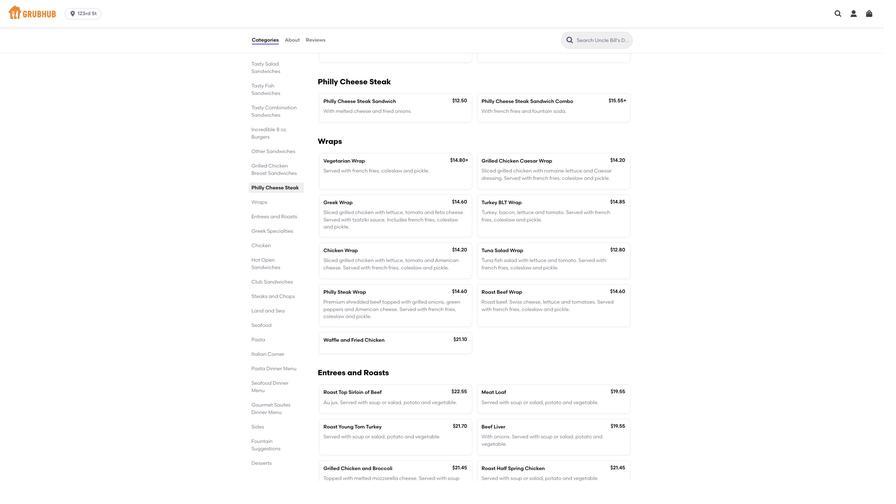 Task type: vqa. For each thing, say whether or not it's contained in the screenshot.
rightmost Best
no



Task type: locate. For each thing, give the bounding box(es) containing it.
0 vertical spatial $19.55
[[611, 389, 626, 395]]

lettuce right salad
[[530, 258, 547, 264]]

svg image
[[835, 10, 843, 18], [850, 10, 859, 18]]

menu
[[283, 366, 297, 372], [252, 388, 265, 394], [269, 410, 282, 416]]

seafood for seafood dinner menu
[[252, 381, 272, 387]]

2 barbecue from the left
[[513, 14, 536, 20]]

fish
[[495, 258, 503, 264]]

1 horizontal spatial served with soup or salad, potato and vegetable.
[[482, 400, 599, 406]]

1 horizontal spatial turkey
[[482, 200, 498, 206]]

wraps down breast
[[252, 200, 267, 206]]

greek for greek specialties
[[252, 229, 266, 235]]

caesar up '$14.85'
[[595, 168, 612, 174]]

steak up premium at the left bottom of page
[[338, 290, 352, 296]]

0 vertical spatial cheese.
[[446, 210, 465, 216]]

sandwiches up the incredible
[[252, 112, 281, 118]]

chicken quesadilla button
[[320, 41, 472, 62]]

with for with onions. served with soup or salad, potato and vegetable.
[[482, 435, 493, 441]]

0 vertical spatial tomato
[[406, 210, 424, 216]]

2 horizontal spatial menu
[[283, 366, 297, 372]]

0 horizontal spatial american
[[356, 307, 379, 313]]

spring
[[508, 466, 524, 472]]

cheese for with french fries and fountain soda.
[[496, 98, 514, 104]]

3 tasty from the top
[[252, 83, 264, 89]]

1 vertical spatial $19.55
[[611, 424, 626, 430]]

french inside sliced grilled chicken with romaine lettuce and caesar dressing. served with french fries, coleslaw and pickle.
[[533, 175, 549, 181]]

sliced down chicken wrap in the bottom left of the page
[[324, 258, 338, 264]]

0 vertical spatial served with soup or salad, potato and vegetable.
[[482, 400, 599, 406]]

1 horizontal spatial wraps
[[318, 137, 342, 146]]

roast young tom turkey
[[324, 425, 382, 431]]

steak up cheese
[[357, 98, 371, 104]]

$14.20
[[611, 158, 626, 164], [453, 247, 468, 253]]

1 barbecue from the left
[[354, 14, 378, 20]]

wraps
[[318, 137, 342, 146], [252, 200, 267, 206]]

pickle. inside roast beef, swiss cheese, lettuce and tomatoes. served with french fries, coleslaw and pickle.
[[555, 307, 570, 313]]

pickle. inside premium shredded beef topped with grilled onions, green peppers and american cheese. served with french fries, coleslaw and pickle.
[[357, 314, 372, 320]]

2 vertical spatial sliced
[[324, 258, 338, 264]]

1 vertical spatial seafood
[[252, 381, 272, 387]]

salad inside tasty salad sandwiches
[[265, 61, 279, 67]]

tomato for coleslaw
[[406, 258, 424, 264]]

lettuce,
[[386, 210, 405, 216], [386, 258, 405, 264]]

cheese down grilled chicken breast sandwiches
[[266, 185, 284, 191]]

1 horizontal spatial greek
[[324, 200, 338, 206]]

tasty inside the tasty fish sandwiches
[[252, 83, 264, 89]]

0 horizontal spatial bacon.
[[405, 14, 422, 20]]

quesadilla for chicken quesadilla
[[345, 46, 371, 52]]

0 horizontal spatial salad
[[265, 61, 279, 67]]

cheese. down topped
[[380, 307, 399, 313]]

0 horizontal spatial topped with barbecue sauce and bacon. served on a roll with coleslaw and pickle. button
[[320, 0, 472, 35]]

lettuce, inside sliced grilled chicken with lettuce, tomato and american cheese. served with french fries, coleslaw and pickle.
[[386, 258, 405, 264]]

sauce for 1st topped with barbecue sauce and bacon. served on a roll with coleslaw and pickle. button from left
[[379, 14, 394, 20]]

served
[[423, 14, 440, 20], [582, 14, 598, 20], [324, 168, 340, 174], [505, 175, 521, 181], [567, 210, 583, 216], [324, 217, 340, 223], [579, 258, 596, 264], [343, 265, 360, 271], [598, 300, 614, 306], [400, 307, 416, 313], [340, 400, 357, 406], [482, 400, 499, 406], [324, 435, 340, 441], [512, 435, 529, 441]]

menu down corner
[[283, 366, 297, 372]]

1 sandwich from the left
[[372, 98, 396, 104]]

0 vertical spatial sliced
[[482, 168, 497, 174]]

$19.55 for with onions. served with soup or salad, potato and vegetable.
[[611, 424, 626, 430]]

tomato inside sliced grilled chicken with lettuce, tomato and american cheese. served with french fries, coleslaw and pickle.
[[406, 258, 424, 264]]

cheese up philly cheese steak sandwich on the left of page
[[340, 77, 368, 86]]

0 horizontal spatial menu
[[252, 388, 265, 394]]

fries, inside tuna fish salad with lettuce and tomato. served with french fries, coleslaw and pickle.
[[499, 265, 510, 271]]

entrees and roasts
[[252, 214, 297, 220], [318, 369, 389, 378]]

1 tasty from the top
[[252, 39, 264, 45]]

beef right of
[[371, 390, 382, 396]]

grilled for chicken
[[339, 258, 354, 264]]

1 $21.45 from the left
[[453, 466, 468, 472]]

2 sauce from the left
[[537, 14, 552, 20]]

chicken down grilled chicken caesar wrap
[[514, 168, 532, 174]]

0 vertical spatial roasts
[[281, 214, 297, 220]]

grilled inside sliced grilled chicken with lettuce, tomato and feta cheese. served with tzatziki sauce. includes french fries, coleslaw and pickle.
[[339, 210, 354, 216]]

salad for tasty
[[265, 61, 279, 67]]

cheese. right feta
[[446, 210, 465, 216]]

gourmet
[[252, 403, 273, 409]]

0 vertical spatial +
[[624, 98, 627, 104]]

1 vertical spatial beef
[[371, 390, 382, 396]]

french down onions,
[[429, 307, 444, 313]]

and
[[395, 14, 404, 20], [553, 14, 563, 20], [357, 21, 367, 27], [515, 21, 525, 27], [373, 108, 382, 114], [522, 108, 531, 114], [404, 168, 413, 174], [584, 168, 593, 174], [585, 175, 594, 181], [425, 210, 434, 216], [536, 210, 545, 216], [271, 214, 280, 220], [516, 217, 526, 223], [324, 224, 333, 230], [425, 258, 434, 264], [548, 258, 558, 264], [423, 265, 433, 271], [533, 265, 543, 271], [269, 294, 278, 300], [562, 300, 571, 306], [345, 307, 354, 313], [544, 307, 554, 313], [265, 308, 275, 314], [346, 314, 355, 320], [341, 338, 350, 344], [348, 369, 362, 378], [421, 400, 431, 406], [563, 400, 573, 406], [405, 435, 414, 441], [594, 435, 603, 441], [362, 466, 372, 472]]

topped with barbecue sauce and bacon. served on a roll with coleslaw and pickle. button up search icon
[[478, 0, 630, 35]]

tasty inside tasty combination sandwiches
[[252, 105, 264, 111]]

1 quesadilla from the left
[[345, 46, 371, 52]]

coleslaw inside sliced grilled chicken with lettuce, tomato and feta cheese. served with tzatziki sauce. includes french fries, coleslaw and pickle.
[[438, 217, 458, 223]]

1 horizontal spatial onions.
[[494, 435, 511, 441]]

0 vertical spatial dinner
[[267, 366, 282, 372]]

0 horizontal spatial a
[[448, 14, 452, 20]]

cheese. inside sliced grilled chicken with lettuce, tomato and feta cheese. served with tzatziki sauce. includes french fries, coleslaw and pickle.
[[446, 210, 465, 216]]

french right includes
[[409, 217, 424, 223]]

roast inside roast beef, swiss cheese, lettuce and tomatoes. served with french fries, coleslaw and pickle.
[[482, 300, 496, 306]]

with
[[324, 108, 335, 114], [482, 108, 493, 114], [482, 435, 493, 441]]

reviews
[[306, 37, 326, 43]]

with inside with onions. served with soup or salad, potato and vegetable.
[[482, 435, 493, 441]]

topped with barbecue sauce and bacon. served on a roll with coleslaw and pickle. up chicken quesadilla button
[[324, 14, 460, 27]]

1 pasta from the top
[[252, 337, 265, 343]]

sliced up dressing.
[[482, 168, 497, 174]]

sandwich
[[372, 98, 396, 104], [531, 98, 555, 104]]

french up beef
[[372, 265, 388, 271]]

chicken inside sliced grilled chicken with romaine lettuce and caesar dressing. served with french fries, coleslaw and pickle.
[[514, 168, 532, 174]]

1 horizontal spatial bacon.
[[564, 14, 581, 20]]

peppers
[[324, 307, 344, 313]]

entrees up top
[[318, 369, 346, 378]]

1 tuna from the top
[[482, 248, 494, 254]]

beef,
[[497, 300, 509, 306]]

cheese,
[[524, 300, 542, 306]]

with left fries
[[482, 108, 493, 114]]

turkey up turkey,
[[482, 200, 498, 206]]

0 vertical spatial entrees and roasts
[[252, 214, 297, 220]]

french down beef,
[[493, 307, 509, 313]]

tasty inside tasty salad sandwiches
[[252, 61, 264, 67]]

0 horizontal spatial cheese.
[[324, 265, 342, 271]]

coleslaw
[[335, 21, 356, 27], [493, 21, 514, 27], [382, 168, 403, 174], [562, 175, 583, 181], [438, 217, 458, 223], [494, 217, 515, 223], [401, 265, 422, 271], [511, 265, 532, 271], [522, 307, 543, 313], [324, 314, 345, 320]]

beef up beef,
[[497, 290, 508, 296]]

roast half spring chicken
[[482, 466, 545, 472]]

served inside tuna fish salad with lettuce and tomato. served with french fries, coleslaw and pickle.
[[579, 258, 596, 264]]

cheese. inside sliced grilled chicken with lettuce, tomato and american cheese. served with french fries, coleslaw and pickle.
[[324, 265, 342, 271]]

salad up 'fish'
[[495, 248, 509, 254]]

sandwiches down categories
[[252, 47, 281, 53]]

0 vertical spatial menu
[[283, 366, 297, 372]]

123rd st button
[[65, 8, 104, 19]]

0 horizontal spatial turkey
[[366, 425, 382, 431]]

1 tomato from the top
[[406, 210, 424, 216]]

2 sandwich from the left
[[531, 98, 555, 104]]

served inside with onions. served with soup or salad, potato and vegetable.
[[512, 435, 529, 441]]

cheese up melted
[[338, 98, 356, 104]]

categories button
[[252, 28, 279, 53]]

served inside sliced grilled chicken with romaine lettuce and caesar dressing. served with french fries, coleslaw and pickle.
[[505, 175, 521, 181]]

grilled up dressing.
[[498, 168, 513, 174]]

topped with barbecue sauce and bacon. served on a roll with coleslaw and pickle. up search icon
[[482, 14, 618, 27]]

philly cheese steak up philly cheese steak sandwich on the left of page
[[318, 77, 391, 86]]

sandwiches inside grilled chicken breast sandwiches
[[268, 171, 297, 177]]

roast down 'fish'
[[482, 290, 496, 296]]

0 horizontal spatial on
[[441, 14, 447, 20]]

grilled chicken and broccoli
[[324, 466, 393, 472]]

0 vertical spatial chicken
[[514, 168, 532, 174]]

0 vertical spatial american
[[435, 258, 459, 264]]

steak up with french fries and fountain soda.
[[516, 98, 530, 104]]

$21.10
[[454, 337, 468, 343]]

with down the 'beef liver'
[[482, 435, 493, 441]]

chicken down chicken wrap in the bottom left of the page
[[355, 258, 374, 264]]

roast left beef,
[[482, 300, 496, 306]]

2 a from the left
[[607, 14, 610, 20]]

tasty down tasty cheese sandwiches
[[252, 61, 264, 67]]

french
[[494, 108, 510, 114], [353, 168, 368, 174], [533, 175, 549, 181], [596, 210, 611, 216], [409, 217, 424, 223], [372, 265, 388, 271], [482, 265, 497, 271], [429, 307, 444, 313], [493, 307, 509, 313]]

1 svg image from the left
[[835, 10, 843, 18]]

1 horizontal spatial roll
[[611, 14, 618, 20]]

greek for greek wrap
[[324, 200, 338, 206]]

$19.55
[[611, 389, 626, 395], [611, 424, 626, 430]]

sliced grilled chicken with romaine lettuce and caesar dressing. served with french fries, coleslaw and pickle.
[[482, 168, 612, 181]]

soup inside with onions. served with soup or salad, potato and vegetable.
[[541, 435, 553, 441]]

dinner down pasta dinner menu at the left of the page
[[273, 381, 289, 387]]

1 vertical spatial lettuce,
[[386, 258, 405, 264]]

vegetarian
[[324, 158, 351, 164]]

1 horizontal spatial $14.20
[[611, 158, 626, 164]]

2 $21.45 from the left
[[611, 466, 626, 472]]

1 vertical spatial cheese.
[[324, 265, 342, 271]]

chicken inside sliced grilled chicken with lettuce, tomato and feta cheese. served with tzatziki sauce. includes french fries, coleslaw and pickle.
[[355, 210, 374, 216]]

sandwiches inside tasty combination sandwiches
[[252, 112, 281, 118]]

on for 1st topped with barbecue sauce and bacon. served on a roll with coleslaw and pickle. button from left
[[441, 14, 447, 20]]

0 vertical spatial seafood
[[252, 323, 272, 329]]

1 vertical spatial tuna
[[482, 258, 494, 264]]

deluxe
[[531, 46, 547, 52]]

1 horizontal spatial beef
[[482, 425, 493, 431]]

with inside turkey, bacon, lettuce and tomato. served with french fries, coleslaw and pickle.
[[584, 210, 594, 216]]

cheese.
[[446, 210, 465, 216], [324, 265, 342, 271], [380, 307, 399, 313]]

sliced for sliced grilled chicken with lettuce, tomato and feta cheese. served with tzatziki sauce. includes french fries, coleslaw and pickle.
[[324, 210, 338, 216]]

1 horizontal spatial entrees
[[318, 369, 346, 378]]

1 horizontal spatial menu
[[269, 410, 282, 416]]

2 $19.55 from the top
[[611, 424, 626, 430]]

wrap up shredded at the bottom of page
[[353, 290, 366, 296]]

2 topped with barbecue sauce and bacon. served on a roll with coleslaw and pickle. from the left
[[482, 14, 618, 27]]

greek
[[324, 200, 338, 206], [252, 229, 266, 235]]

pasta for pasta
[[252, 337, 265, 343]]

seafood down pasta dinner menu at the left of the page
[[252, 381, 272, 387]]

bacon.
[[405, 14, 422, 20], [564, 14, 581, 20]]

served inside turkey, bacon, lettuce and tomato. served with french fries, coleslaw and pickle.
[[567, 210, 583, 216]]

1 lettuce, from the top
[[386, 210, 405, 216]]

grilled left onions,
[[413, 300, 427, 306]]

club sandwiches
[[252, 279, 293, 285]]

0 vertical spatial onions.
[[395, 108, 412, 114]]

1 horizontal spatial american
[[435, 258, 459, 264]]

0 vertical spatial salad
[[265, 61, 279, 67]]

pickle.
[[368, 21, 383, 27], [526, 21, 541, 27], [414, 168, 430, 174], [595, 175, 611, 181], [527, 217, 543, 223], [334, 224, 350, 230], [434, 265, 449, 271], [544, 265, 559, 271], [555, 307, 570, 313], [357, 314, 372, 320]]

1 topped with barbecue sauce and bacon. served on a roll with coleslaw and pickle. from the left
[[324, 14, 460, 27]]

tuna fish salad with lettuce and tomato. served with french fries, coleslaw and pickle.
[[482, 258, 607, 271]]

menu down sautes
[[269, 410, 282, 416]]

pickle. inside turkey, bacon, lettuce and tomato. served with french fries, coleslaw and pickle.
[[527, 217, 543, 223]]

grilled for grilled chicken and broccoli
[[324, 466, 340, 472]]

+ for $14.80
[[466, 158, 469, 164]]

american inside sliced grilled chicken with lettuce, tomato and american cheese. served with french fries, coleslaw and pickle.
[[435, 258, 459, 264]]

tasty fish sandwiches
[[252, 83, 281, 96]]

pickle. inside sliced grilled chicken with romaine lettuce and caesar dressing. served with french fries, coleslaw and pickle.
[[595, 175, 611, 181]]

entrees up greek specialties on the left
[[252, 214, 270, 220]]

fried
[[383, 108, 394, 114]]

chops
[[279, 294, 295, 300]]

0 horizontal spatial topped with barbecue sauce and bacon. served on a roll with coleslaw and pickle.
[[324, 14, 460, 27]]

roast up au
[[324, 390, 338, 396]]

0 horizontal spatial quesadilla
[[345, 46, 371, 52]]

1 topped from the left
[[324, 14, 342, 20]]

a
[[448, 14, 452, 20], [607, 14, 610, 20]]

tomato. inside turkey, bacon, lettuce and tomato. served with french fries, coleslaw and pickle.
[[546, 210, 565, 216]]

sauce
[[379, 14, 394, 20], [537, 14, 552, 20]]

grilled down chicken wrap in the bottom left of the page
[[339, 258, 354, 264]]

sliced inside sliced grilled chicken with lettuce, tomato and american cheese. served with french fries, coleslaw and pickle.
[[324, 258, 338, 264]]

1 horizontal spatial cheese.
[[380, 307, 399, 313]]

lettuce, for coleslaw
[[386, 258, 405, 264]]

lettuce
[[566, 168, 583, 174], [518, 210, 534, 216], [530, 258, 547, 264], [544, 300, 560, 306]]

french inside tuna fish salad with lettuce and tomato. served with french fries, coleslaw and pickle.
[[482, 265, 497, 271]]

lettuce, inside sliced grilled chicken with lettuce, tomato and feta cheese. served with tzatziki sauce. includes french fries, coleslaw and pickle.
[[386, 210, 405, 216]]

wrap up romaine
[[539, 158, 553, 164]]

french down vegetarian wrap
[[353, 168, 368, 174]]

0 horizontal spatial philly cheese steak
[[252, 185, 299, 191]]

pasta down italian at the left
[[252, 366, 265, 372]]

0 vertical spatial greek
[[324, 200, 338, 206]]

1 vertical spatial american
[[356, 307, 379, 313]]

sea
[[276, 308, 285, 314]]

1 seafood from the top
[[252, 323, 272, 329]]

chicken up tzatziki
[[355, 210, 374, 216]]

0 horizontal spatial $21.45
[[453, 466, 468, 472]]

roasts up of
[[364, 369, 389, 378]]

french inside sliced grilled chicken with lettuce, tomato and american cheese. served with french fries, coleslaw and pickle.
[[372, 265, 388, 271]]

4 tasty from the top
[[252, 105, 264, 111]]

premium
[[324, 300, 345, 306]]

2 vertical spatial chicken
[[355, 258, 374, 264]]

philly steak wrap
[[324, 290, 366, 296]]

wrap up swiss
[[509, 290, 523, 296]]

beef
[[497, 290, 508, 296], [371, 390, 382, 396], [482, 425, 493, 431]]

reviews button
[[306, 28, 326, 53]]

served with soup or salad, potato and vegetable. for meat loaf
[[482, 400, 599, 406]]

2 tuna from the top
[[482, 258, 494, 264]]

with left melted
[[324, 108, 335, 114]]

combination
[[265, 105, 297, 111]]

grilled inside sliced grilled chicken with romaine lettuce and caesar dressing. served with french fries, coleslaw and pickle.
[[498, 168, 513, 174]]

seafood down land
[[252, 323, 272, 329]]

lettuce right cheese,
[[544, 300, 560, 306]]

0 horizontal spatial roll
[[453, 14, 460, 20]]

$19.55 for served with soup or salad, potato and vegetable.
[[611, 389, 626, 395]]

wrap
[[352, 158, 365, 164], [539, 158, 553, 164], [340, 200, 353, 206], [509, 200, 522, 206], [345, 248, 358, 254], [510, 248, 524, 254], [353, 290, 366, 296], [509, 290, 523, 296]]

chicken quesadilla
[[324, 46, 371, 52]]

french left fries
[[494, 108, 510, 114]]

1 vertical spatial $14.20
[[453, 247, 468, 253]]

french down romaine
[[533, 175, 549, 181]]

tomato.
[[546, 210, 565, 216], [559, 258, 578, 264]]

caesar inside sliced grilled chicken with romaine lettuce and caesar dressing. served with french fries, coleslaw and pickle.
[[595, 168, 612, 174]]

sliced for sliced grilled chicken with romaine lettuce and caesar dressing. served with french fries, coleslaw and pickle.
[[482, 168, 497, 174]]

entrees and roasts up roast top sirloin of beef
[[318, 369, 389, 378]]

1 vertical spatial philly cheese steak
[[252, 185, 299, 191]]

tomato for includes
[[406, 210, 424, 216]]

0 horizontal spatial topped
[[324, 14, 342, 20]]

fries, inside turkey, bacon, lettuce and tomato. served with french fries, coleslaw and pickle.
[[482, 217, 493, 223]]

vegetable.
[[432, 400, 458, 406], [574, 400, 599, 406], [416, 435, 441, 441], [482, 442, 507, 448]]

served with french fries, coleslaw and pickle.
[[324, 168, 430, 174]]

0 horizontal spatial entrees and roasts
[[252, 214, 297, 220]]

with melted cheese and fried onions.
[[324, 108, 412, 114]]

roast for roast beef, swiss cheese, lettuce and tomatoes. served with french fries, coleslaw and pickle.
[[482, 300, 496, 306]]

tasty for tasty combination sandwiches
[[252, 105, 264, 111]]

2 on from the left
[[599, 14, 606, 20]]

0 horizontal spatial onions.
[[395, 108, 412, 114]]

0 horizontal spatial grilled
[[252, 163, 267, 169]]

cheese. down chicken wrap in the bottom left of the page
[[324, 265, 342, 271]]

tasty for tasty cheese sandwiches
[[252, 39, 264, 45]]

0 vertical spatial beef
[[497, 290, 508, 296]]

grilled
[[498, 168, 513, 174], [339, 210, 354, 216], [339, 258, 354, 264], [413, 300, 427, 306]]

1 vertical spatial pasta
[[252, 366, 265, 372]]

includes
[[387, 217, 407, 223]]

0 horizontal spatial caesar
[[520, 158, 538, 164]]

with inside roast beef, swiss cheese, lettuce and tomatoes. served with french fries, coleslaw and pickle.
[[482, 307, 492, 313]]

2 lettuce, from the top
[[386, 258, 405, 264]]

1 vertical spatial onions.
[[494, 435, 511, 441]]

onions,
[[429, 300, 446, 306]]

roast left half
[[482, 466, 496, 472]]

cheese inside tasty cheese sandwiches
[[265, 39, 284, 45]]

1 vertical spatial chicken
[[355, 210, 374, 216]]

grilled down greek wrap
[[339, 210, 354, 216]]

land
[[252, 308, 264, 314]]

1 vertical spatial roasts
[[364, 369, 389, 378]]

entrees and roasts up greek specialties on the left
[[252, 214, 297, 220]]

1 vertical spatial wraps
[[252, 200, 267, 206]]

+ for $15.55
[[624, 98, 627, 104]]

2 bacon. from the left
[[564, 14, 581, 20]]

pickle. inside sliced grilled chicken with lettuce, tomato and american cheese. served with french fries, coleslaw and pickle.
[[434, 265, 449, 271]]

sandwiches right breast
[[268, 171, 297, 177]]

turkey right tom
[[366, 425, 382, 431]]

2 pasta from the top
[[252, 366, 265, 372]]

1 vertical spatial caesar
[[595, 168, 612, 174]]

topped with barbecue sauce and bacon. served on a roll with coleslaw and pickle. button up chicken quesadilla button
[[320, 0, 472, 35]]

sliced inside sliced grilled chicken with lettuce, tomato and feta cheese. served with tzatziki sauce. includes french fries, coleslaw and pickle.
[[324, 210, 338, 216]]

1 vertical spatial tomato.
[[559, 258, 578, 264]]

1 $19.55 from the top
[[611, 389, 626, 395]]

cheese left about button
[[265, 39, 284, 45]]

2 horizontal spatial cheese.
[[446, 210, 465, 216]]

1 horizontal spatial topped
[[482, 14, 500, 20]]

philly for with french fries and fountain soda.
[[482, 98, 495, 104]]

dinner down gourmet
[[252, 410, 267, 416]]

2 tasty from the top
[[252, 61, 264, 67]]

burgers
[[252, 134, 270, 140]]

1 horizontal spatial salad
[[495, 248, 509, 254]]

tasty up tasty salad sandwiches on the top
[[252, 39, 264, 45]]

sauce for second topped with barbecue sauce and bacon. served on a roll with coleslaw and pickle. button from the left
[[537, 14, 552, 20]]

turkey blt wrap
[[482, 200, 522, 206]]

tuna
[[482, 248, 494, 254], [482, 258, 494, 264]]

roast for roast beef wrap
[[482, 290, 496, 296]]

$14.60 for premium shredded beef topped with grilled onions, green peppers and american cheese. served with french fries, coleslaw and pickle.
[[453, 289, 468, 295]]

svg image
[[866, 10, 874, 18], [69, 10, 76, 17]]

1 horizontal spatial topped with barbecue sauce and bacon. served on a roll with coleslaw and pickle.
[[482, 14, 618, 27]]

menu inside gourmet sautes dinner menu
[[269, 410, 282, 416]]

roasts up specialties
[[281, 214, 297, 220]]

2 seafood from the top
[[252, 381, 272, 387]]

2 quesadilla from the left
[[503, 46, 529, 52]]

dinner inside seafood dinner menu
[[273, 381, 289, 387]]

fries,
[[369, 168, 381, 174], [550, 175, 561, 181], [425, 217, 436, 223], [482, 217, 493, 223], [389, 265, 400, 271], [499, 265, 510, 271], [445, 307, 457, 313], [510, 307, 521, 313]]

tasty inside tasty cheese sandwiches
[[252, 39, 264, 45]]

menu inside seafood dinner menu
[[252, 388, 265, 394]]

steak
[[370, 77, 391, 86], [357, 98, 371, 104], [516, 98, 530, 104], [285, 185, 299, 191], [338, 290, 352, 296]]

0 vertical spatial tuna
[[482, 248, 494, 254]]

sautes
[[274, 403, 291, 409]]

sliced inside sliced grilled chicken with romaine lettuce and caesar dressing. served with french fries, coleslaw and pickle.
[[482, 168, 497, 174]]

caesar
[[520, 158, 538, 164], [595, 168, 612, 174]]

served with soup or salad, potato and vegetable. for roast young tom turkey
[[324, 435, 441, 441]]

beef left liver
[[482, 425, 493, 431]]

0 horizontal spatial entrees
[[252, 214, 270, 220]]

tasty left fish
[[252, 83, 264, 89]]

1 horizontal spatial $21.45
[[611, 466, 626, 472]]

1 horizontal spatial on
[[599, 14, 606, 20]]

with onions. served with soup or salad, potato and vegetable.
[[482, 435, 603, 448]]

served inside sliced grilled chicken with lettuce, tomato and feta cheese. served with tzatziki sauce. includes french fries, coleslaw and pickle.
[[324, 217, 340, 223]]

vegetable. inside with onions. served with soup or salad, potato and vegetable.
[[482, 442, 507, 448]]

grilled for greek
[[339, 210, 354, 216]]

chicken inside sliced grilled chicken with lettuce, tomato and american cheese. served with french fries, coleslaw and pickle.
[[355, 258, 374, 264]]

salad
[[265, 61, 279, 67], [495, 248, 509, 254]]

coleslaw inside sliced grilled chicken with lettuce, tomato and american cheese. served with french fries, coleslaw and pickle.
[[401, 265, 422, 271]]

sandwich up fried
[[372, 98, 396, 104]]

0 horizontal spatial barbecue
[[354, 14, 378, 20]]

1 a from the left
[[448, 14, 452, 20]]

onions. right fried
[[395, 108, 412, 114]]

grilled for grilled
[[498, 168, 513, 174]]

1 horizontal spatial barbecue
[[513, 14, 536, 20]]

philly cheese steak
[[318, 77, 391, 86], [252, 185, 299, 191]]

sliced down greek wrap
[[324, 210, 338, 216]]

dinner for seafood
[[273, 381, 289, 387]]

on for second topped with barbecue sauce and bacon. served on a roll with coleslaw and pickle. button from the left
[[599, 14, 606, 20]]

1 vertical spatial dinner
[[273, 381, 289, 387]]

1 bacon. from the left
[[405, 14, 422, 20]]

0 horizontal spatial +
[[466, 158, 469, 164]]

0 horizontal spatial svg image
[[69, 10, 76, 17]]

0 horizontal spatial greek
[[252, 229, 266, 235]]

2 topped from the left
[[482, 14, 500, 20]]

roast for roast top sirloin of beef
[[324, 390, 338, 396]]

sliced grilled chicken with lettuce, tomato and american cheese. served with french fries, coleslaw and pickle.
[[324, 258, 459, 271]]

lettuce right romaine
[[566, 168, 583, 174]]

pasta up italian at the left
[[252, 337, 265, 343]]

1 horizontal spatial philly cheese steak
[[318, 77, 391, 86]]

lettuce, for includes
[[386, 210, 405, 216]]

$14.80 +
[[451, 158, 469, 164]]

lettuce right "bacon,"
[[518, 210, 534, 216]]

about
[[285, 37, 300, 43]]

french down 'fish'
[[482, 265, 497, 271]]

pasta
[[252, 337, 265, 343], [252, 366, 265, 372]]

1 horizontal spatial +
[[624, 98, 627, 104]]

1 vertical spatial menu
[[252, 388, 265, 394]]

wrap right blt at the top of the page
[[509, 200, 522, 206]]

philly cheese steak down grilled chicken breast sandwiches
[[252, 185, 299, 191]]

2 horizontal spatial grilled
[[482, 158, 498, 164]]

seafood inside seafood dinner menu
[[252, 381, 272, 387]]

quesadilla inside button
[[345, 46, 371, 52]]

$21.45
[[453, 466, 468, 472], [611, 466, 626, 472]]

loaf
[[496, 390, 507, 396]]

grilled inside sliced grilled chicken with lettuce, tomato and american cheese. served with french fries, coleslaw and pickle.
[[339, 258, 354, 264]]

1 vertical spatial tomato
[[406, 258, 424, 264]]

2 tomato from the top
[[406, 258, 424, 264]]

1 on from the left
[[441, 14, 447, 20]]

topped with barbecue sauce and bacon. served on a roll with coleslaw and pickle. for second topped with barbecue sauce and bacon. served on a roll with coleslaw and pickle. button from the left
[[482, 14, 618, 27]]

1 vertical spatial salad
[[495, 248, 509, 254]]

onions. down liver
[[494, 435, 511, 441]]

tomato inside sliced grilled chicken with lettuce, tomato and feta cheese. served with tzatziki sauce. includes french fries, coleslaw and pickle.
[[406, 210, 424, 216]]

1 sauce from the left
[[379, 14, 394, 20]]

wraps up vegetarian
[[318, 137, 342, 146]]

0 horizontal spatial served with soup or salad, potato and vegetable.
[[324, 435, 441, 441]]

grilled for grilled chicken caesar wrap
[[482, 158, 498, 164]]

dinner
[[267, 366, 282, 372], [273, 381, 289, 387], [252, 410, 267, 416]]

0 horizontal spatial $14.20
[[453, 247, 468, 253]]

menu up gourmet
[[252, 388, 265, 394]]

salad down tasty cheese sandwiches
[[265, 61, 279, 67]]

steak down grilled chicken breast sandwiches
[[285, 185, 299, 191]]

wrap down tzatziki
[[345, 248, 358, 254]]

1 vertical spatial entrees and roasts
[[318, 369, 389, 378]]

salad for tuna
[[495, 248, 509, 254]]

2 vertical spatial menu
[[269, 410, 282, 416]]

tuna inside tuna fish salad with lettuce and tomato. served with french fries, coleslaw and pickle.
[[482, 258, 494, 264]]

dinner down corner
[[267, 366, 282, 372]]

sandwich up fountain
[[531, 98, 555, 104]]

$22.55
[[452, 389, 468, 395]]

suggestions
[[252, 447, 281, 453]]

cheese up fries
[[496, 98, 514, 104]]

roast left young
[[324, 425, 338, 431]]

caesar up sliced grilled chicken with romaine lettuce and caesar dressing. served with french fries, coleslaw and pickle. at right top
[[520, 158, 538, 164]]

tasty down the tasty fish sandwiches
[[252, 105, 264, 111]]

0 vertical spatial caesar
[[520, 158, 538, 164]]



Task type: describe. For each thing, give the bounding box(es) containing it.
turkey,
[[482, 210, 498, 216]]

hot
[[252, 258, 260, 264]]

sandwich for fried
[[372, 98, 396, 104]]

steaks
[[252, 294, 268, 300]]

fountain
[[252, 439, 273, 445]]

lettuce inside tuna fish salad with lettuce and tomato. served with french fries, coleslaw and pickle.
[[530, 258, 547, 264]]

oz.
[[281, 127, 287, 133]]

cheese for tasty salad sandwiches
[[265, 39, 284, 45]]

hot open sandwiches
[[252, 258, 281, 271]]

dressing.
[[482, 175, 503, 181]]

combo
[[556, 98, 574, 104]]

$15.55 +
[[609, 98, 627, 104]]

wrap up served with french fries, coleslaw and pickle.
[[352, 158, 365, 164]]

shredded
[[346, 300, 369, 306]]

with for with melted cheese and fried onions.
[[324, 108, 335, 114]]

$21.70
[[453, 424, 468, 430]]

cheese. for sliced grilled chicken with lettuce, tomato and feta cheese. served with tzatziki sauce. includes french fries, coleslaw and pickle.
[[446, 210, 465, 216]]

1 horizontal spatial svg image
[[866, 10, 874, 18]]

chicken quesadilla deluxe
[[482, 46, 547, 52]]

fries, inside sliced grilled chicken with lettuce, tomato and feta cheese. served with tzatziki sauce. includes french fries, coleslaw and pickle.
[[425, 217, 436, 223]]

fries, inside sliced grilled chicken with romaine lettuce and caesar dressing. served with french fries, coleslaw and pickle.
[[550, 175, 561, 181]]

green
[[447, 300, 461, 306]]

potato inside with onions. served with soup or salad, potato and vegetable.
[[576, 435, 592, 441]]

coleslaw inside turkey, bacon, lettuce and tomato. served with french fries, coleslaw and pickle.
[[494, 217, 515, 223]]

meat loaf
[[482, 390, 507, 396]]

sauce.
[[370, 217, 386, 223]]

topped with barbecue sauce and bacon. served on a roll with coleslaw and pickle. for 1st topped with barbecue sauce and bacon. served on a roll with coleslaw and pickle. button from left
[[324, 14, 460, 27]]

romaine
[[545, 168, 565, 174]]

greek wrap
[[324, 200, 353, 206]]

pickle. inside tuna fish salad with lettuce and tomato. served with french fries, coleslaw and pickle.
[[544, 265, 559, 271]]

$21.45 for chicken
[[611, 466, 626, 472]]

fountain
[[533, 108, 553, 114]]

beef liver
[[482, 425, 506, 431]]

svg image inside 123rd st button
[[69, 10, 76, 17]]

with for with french fries and fountain soda.
[[482, 108, 493, 114]]

land and sea
[[252, 308, 285, 314]]

grilled inside premium shredded beef topped with grilled onions, green peppers and american cheese. served with french fries, coleslaw and pickle.
[[413, 300, 427, 306]]

waffle and fried chicken
[[324, 338, 385, 344]]

$14.60 for roast beef, swiss cheese, lettuce and tomatoes. served with french fries, coleslaw and pickle.
[[611, 289, 626, 295]]

categories
[[252, 37, 279, 43]]

2 roll from the left
[[611, 14, 618, 20]]

quesadilla for chicken quesadilla deluxe
[[503, 46, 529, 52]]

philly for with melted cheese and fried onions.
[[324, 98, 337, 104]]

bacon,
[[500, 210, 516, 216]]

sandwiches inside tasty cheese sandwiches
[[252, 47, 281, 53]]

young
[[339, 425, 354, 431]]

0 horizontal spatial wraps
[[252, 200, 267, 206]]

tom
[[355, 425, 365, 431]]

wrap up salad
[[510, 248, 524, 254]]

grilled chicken breast sandwiches
[[252, 163, 297, 177]]

steaks and chops
[[252, 294, 295, 300]]

fries, inside premium shredded beef topped with grilled onions, green peppers and american cheese. served with french fries, coleslaw and pickle.
[[445, 307, 457, 313]]

menu for pasta dinner menu
[[283, 366, 297, 372]]

1 vertical spatial entrees
[[318, 369, 346, 378]]

pickle. inside sliced grilled chicken with lettuce, tomato and feta cheese. served with tzatziki sauce. includes french fries, coleslaw and pickle.
[[334, 224, 350, 230]]

or inside with onions. served with soup or salad, potato and vegetable.
[[554, 435, 559, 441]]

tasty combination sandwiches
[[252, 105, 297, 118]]

liver
[[494, 425, 506, 431]]

blt
[[499, 200, 508, 206]]

tomato. inside tuna fish salad with lettuce and tomato. served with french fries, coleslaw and pickle.
[[559, 258, 578, 264]]

onions. inside with onions. served with soup or salad, potato and vegetable.
[[494, 435, 511, 441]]

bacon. for 1st topped with barbecue sauce and bacon. served on a roll with coleslaw and pickle. button from left
[[405, 14, 422, 20]]

st
[[92, 11, 97, 17]]

feta
[[435, 210, 445, 216]]

coleslaw inside roast beef, swiss cheese, lettuce and tomatoes. served with french fries, coleslaw and pickle.
[[522, 307, 543, 313]]

tomatoes.
[[572, 300, 597, 306]]

sandwiches up grilled chicken breast sandwiches
[[267, 149, 296, 155]]

waffle
[[324, 338, 340, 344]]

coleslaw inside premium shredded beef topped with grilled onions, green peppers and american cheese. served with french fries, coleslaw and pickle.
[[324, 314, 345, 320]]

sandwich for fountain
[[531, 98, 555, 104]]

$14.80
[[451, 158, 466, 164]]

topped
[[383, 300, 400, 306]]

half
[[497, 466, 507, 472]]

chicken inside button
[[324, 46, 344, 52]]

sliced for sliced grilled chicken with lettuce, tomato and american cheese. served with french fries, coleslaw and pickle.
[[324, 258, 338, 264]]

$12.80
[[611, 247, 626, 253]]

soda.
[[554, 108, 567, 114]]

french inside roast beef, swiss cheese, lettuce and tomatoes. served with french fries, coleslaw and pickle.
[[493, 307, 509, 313]]

philly for premium shredded beef topped with grilled onions, green peppers and american cheese. served with french fries, coleslaw and pickle.
[[324, 290, 337, 296]]

other sandwiches
[[252, 149, 296, 155]]

broccoli
[[373, 466, 393, 472]]

1 horizontal spatial roasts
[[364, 369, 389, 378]]

sliced grilled chicken with lettuce, tomato and feta cheese. served with tzatziki sauce. includes french fries, coleslaw and pickle.
[[324, 210, 465, 230]]

1 horizontal spatial entrees and roasts
[[318, 369, 389, 378]]

grilled chicken caesar wrap
[[482, 158, 553, 164]]

american inside premium shredded beef topped with grilled onions, green peppers and american cheese. served with french fries, coleslaw and pickle.
[[356, 307, 379, 313]]

0 vertical spatial philly cheese steak
[[318, 77, 391, 86]]

and inside with onions. served with soup or salad, potato and vegetable.
[[594, 435, 603, 441]]

roast for roast half spring chicken
[[482, 466, 496, 472]]

vegetarian wrap
[[324, 158, 365, 164]]

beef
[[371, 300, 381, 306]]

fried
[[352, 338, 364, 344]]

grilled inside grilled chicken breast sandwiches
[[252, 163, 267, 169]]

a for 1st topped with barbecue sauce and bacon. served on a roll with coleslaw and pickle. button from left
[[448, 14, 452, 20]]

fish
[[265, 83, 275, 89]]

0 vertical spatial wraps
[[318, 137, 342, 146]]

tuna for tuna salad wrap
[[482, 248, 494, 254]]

search icon image
[[566, 36, 575, 45]]

served inside roast beef, swiss cheese, lettuce and tomatoes. served with french fries, coleslaw and pickle.
[[598, 300, 614, 306]]

chicken for greek wrap
[[355, 210, 374, 216]]

coleslaw inside sliced grilled chicken with romaine lettuce and caesar dressing. served with french fries, coleslaw and pickle.
[[562, 175, 583, 181]]

0 horizontal spatial beef
[[371, 390, 382, 396]]

2 topped with barbecue sauce and bacon. served on a roll with coleslaw and pickle. button from the left
[[478, 0, 630, 35]]

with inside with onions. served with soup or salad, potato and vegetable.
[[530, 435, 540, 441]]

cheese. inside premium shredded beef topped with grilled onions, green peppers and american cheese. served with french fries, coleslaw and pickle.
[[380, 307, 399, 313]]

seafood for seafood
[[252, 323, 272, 329]]

wrap up tzatziki
[[340, 200, 353, 206]]

fountain suggestions
[[252, 439, 281, 453]]

with french fries and fountain soda.
[[482, 108, 567, 114]]

specialties
[[267, 229, 293, 235]]

italian
[[252, 352, 267, 358]]

1 roll from the left
[[453, 14, 460, 20]]

fries, inside roast beef, swiss cheese, lettuce and tomatoes. served with french fries, coleslaw and pickle.
[[510, 307, 521, 313]]

cheese. for sliced grilled chicken with lettuce, tomato and american cheese. served with french fries, coleslaw and pickle.
[[324, 265, 342, 271]]

fries, inside sliced grilled chicken with lettuce, tomato and american cheese. served with french fries, coleslaw and pickle.
[[389, 265, 400, 271]]

chicken inside grilled chicken breast sandwiches
[[269, 163, 288, 169]]

tuna for tuna fish salad with lettuce and tomato. served with french fries, coleslaw and pickle.
[[482, 258, 494, 264]]

sandwiches down fish
[[252, 90, 281, 96]]

turkey, bacon, lettuce and tomato. served with french fries, coleslaw and pickle.
[[482, 210, 611, 223]]

tasty for tasty salad sandwiches
[[252, 61, 264, 67]]

menu for seafood dinner menu
[[252, 388, 265, 394]]

lettuce inside turkey, bacon, lettuce and tomato. served with french fries, coleslaw and pickle.
[[518, 210, 534, 216]]

cheese for with melted cheese and fried onions.
[[338, 98, 356, 104]]

$21.45 for broccoli
[[453, 466, 468, 472]]

bacon. for second topped with barbecue sauce and bacon. served on a roll with coleslaw and pickle. button from the left
[[564, 14, 581, 20]]

top
[[339, 390, 348, 396]]

$12.50
[[453, 98, 468, 104]]

lettuce inside roast beef, swiss cheese, lettuce and tomatoes. served with french fries, coleslaw and pickle.
[[544, 300, 560, 306]]

tasty for tasty fish sandwiches
[[252, 83, 264, 89]]

of
[[365, 390, 370, 396]]

steak up philly cheese steak sandwich on the left of page
[[370, 77, 391, 86]]

fries
[[511, 108, 521, 114]]

french inside turkey, bacon, lettuce and tomato. served with french fries, coleslaw and pickle.
[[596, 210, 611, 216]]

club
[[252, 279, 263, 285]]

0 vertical spatial turkey
[[482, 200, 498, 206]]

a for second topped with barbecue sauce and bacon. served on a roll with coleslaw and pickle. button from the left
[[607, 14, 610, 20]]

open
[[262, 258, 275, 264]]

philly cheese steak sandwich
[[324, 98, 396, 104]]

main navigation navigation
[[0, 0, 885, 28]]

chicken for chicken wrap
[[355, 258, 374, 264]]

cheese
[[354, 108, 371, 114]]

other
[[252, 149, 266, 155]]

seafood dinner menu
[[252, 381, 289, 394]]

jus.
[[331, 400, 339, 406]]

served inside sliced grilled chicken with lettuce, tomato and american cheese. served with french fries, coleslaw and pickle.
[[343, 265, 360, 271]]

greek specialties
[[252, 229, 293, 235]]

$15.55
[[609, 98, 624, 104]]

dinner for pasta
[[267, 366, 282, 372]]

8
[[277, 127, 280, 133]]

$14.20 for american
[[453, 247, 468, 253]]

french inside sliced grilled chicken with lettuce, tomato and feta cheese. served with tzatziki sauce. includes french fries, coleslaw and pickle.
[[409, 217, 424, 223]]

coleslaw inside tuna fish salad with lettuce and tomato. served with french fries, coleslaw and pickle.
[[511, 265, 532, 271]]

tzatziki
[[353, 217, 369, 223]]

1 topped with barbecue sauce and bacon. served on a roll with coleslaw and pickle. button from the left
[[320, 0, 472, 35]]

salad
[[504, 258, 518, 264]]

0 vertical spatial entrees
[[252, 214, 270, 220]]

meat
[[482, 390, 495, 396]]

breast
[[252, 171, 267, 177]]

dinner inside gourmet sautes dinner menu
[[252, 410, 267, 416]]

$14.20 for caesar
[[611, 158, 626, 164]]

tuna salad wrap
[[482, 248, 524, 254]]

incredible 8 oz. burgers
[[252, 127, 287, 140]]

roast for roast young tom turkey
[[324, 425, 338, 431]]

premium shredded beef topped with grilled onions, green peppers and american cheese. served with french fries, coleslaw and pickle.
[[324, 300, 461, 320]]

about button
[[285, 28, 300, 53]]

incredible
[[252, 127, 276, 133]]

lettuce inside sliced grilled chicken with romaine lettuce and caesar dressing. served with french fries, coleslaw and pickle.
[[566, 168, 583, 174]]

french inside premium shredded beef topped with grilled onions, green peppers and american cheese. served with french fries, coleslaw and pickle.
[[429, 307, 444, 313]]

salad, inside with onions. served with soup or salad, potato and vegetable.
[[560, 435, 575, 441]]

melted
[[336, 108, 353, 114]]

$14.60 for sliced grilled chicken with lettuce, tomato and feta cheese. served with tzatziki sauce. includes french fries, coleslaw and pickle.
[[453, 199, 468, 205]]

pasta for pasta dinner menu
[[252, 366, 265, 372]]

sandwiches up steaks and chops
[[264, 279, 293, 285]]

served inside premium shredded beef topped with grilled onions, green peppers and american cheese. served with french fries, coleslaw and pickle.
[[400, 307, 416, 313]]

chicken for grilled chicken caesar wrap
[[514, 168, 532, 174]]

2 svg image from the left
[[850, 10, 859, 18]]

sandwiches down open
[[252, 265, 281, 271]]

Search Uncle Bill's Diner search field
[[577, 37, 631, 44]]

sandwiches up fish
[[252, 69, 281, 75]]

roast beef, swiss cheese, lettuce and tomatoes. served with french fries, coleslaw and pickle.
[[482, 300, 614, 313]]



